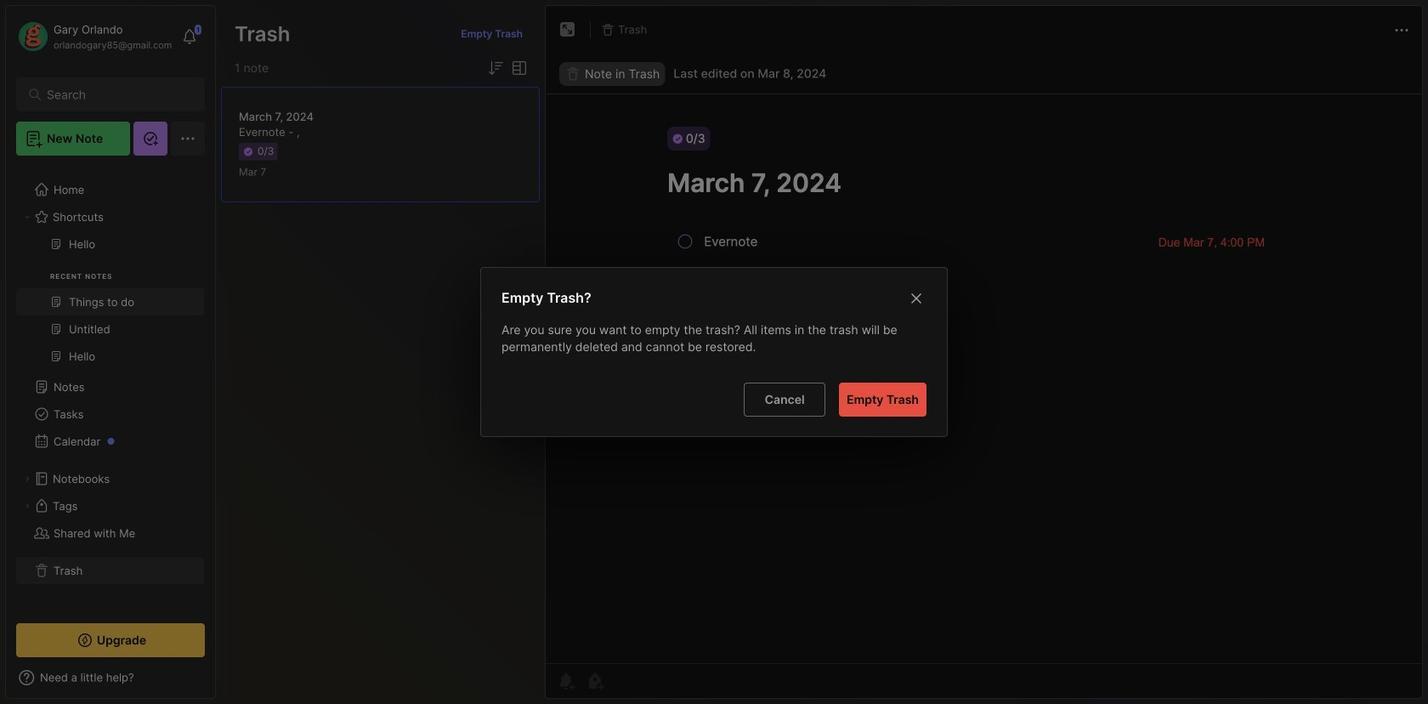 Task type: locate. For each thing, give the bounding box(es) containing it.
group inside main element
[[16, 231, 204, 380]]

None search field
[[47, 84, 182, 105]]

add tag image
[[585, 671, 606, 692]]

expand tags image
[[22, 501, 32, 511]]

tree
[[6, 166, 215, 608]]

Note Editor text field
[[546, 94, 1423, 663]]

close image
[[907, 288, 927, 309]]

main element
[[0, 0, 221, 704]]

expand note image
[[558, 20, 578, 40]]

expand notebooks image
[[22, 474, 32, 484]]

group
[[16, 231, 204, 380]]



Task type: describe. For each thing, give the bounding box(es) containing it.
note window element
[[545, 5, 1424, 699]]

Search text field
[[47, 87, 182, 103]]

none search field inside main element
[[47, 84, 182, 105]]

tree inside main element
[[6, 166, 215, 608]]

add a reminder image
[[556, 671, 577, 692]]



Task type: vqa. For each thing, say whether or not it's contained in the screenshot.
tree
yes



